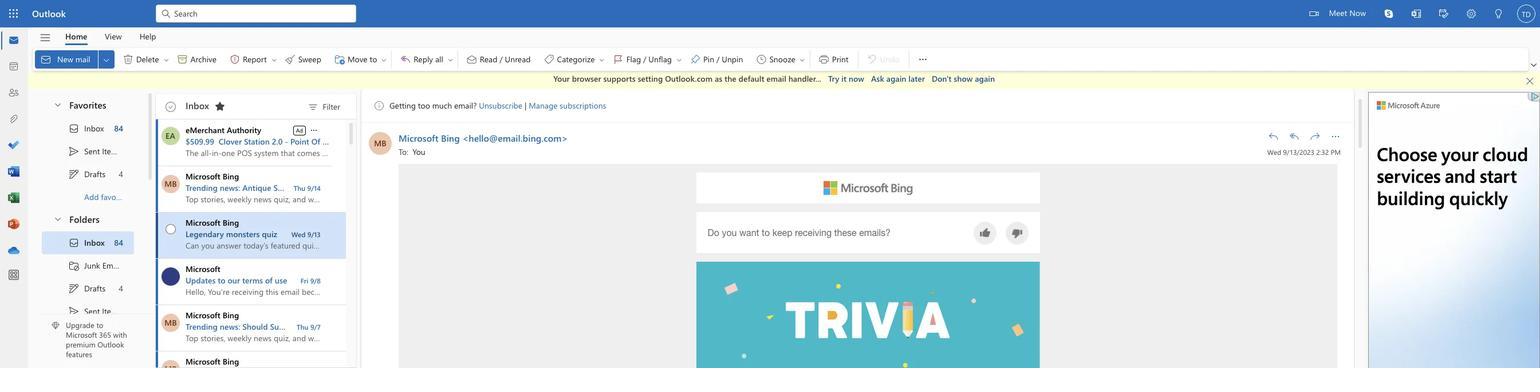 Task type: describe. For each thing, give the bounding box(es) containing it.
folders
[[69, 213, 100, 225]]

too
[[418, 100, 430, 111]]


[[334, 54, 345, 65]]

message list list box
[[156, 119, 457, 369]]

bing for trending news: antique singer sewing machine values & what… and more
[[223, 171, 239, 182]]

of
[[265, 275, 273, 286]]

terms
[[242, 275, 263, 286]]

now
[[849, 73, 864, 84]]

 button
[[1286, 127, 1304, 146]]

updates to our terms of use
[[186, 275, 287, 286]]

 reply all 
[[400, 54, 454, 65]]

favorites tree item
[[42, 94, 134, 117]]

microsoft bing for trending news: antique singer sewing machine values & what… and more
[[186, 171, 239, 182]]


[[40, 54, 52, 65]]

ask again later
[[871, 73, 925, 84]]

unflag
[[649, 54, 672, 65]]

drafts inside tree
[[84, 284, 105, 294]]

 for 
[[1289, 131, 1300, 142]]

select a conversation checkbox containing mb
[[158, 166, 186, 193]]

&
[[386, 182, 392, 193]]

handler...
[[789, 73, 822, 84]]


[[1531, 62, 1537, 68]]

meet now
[[1329, 7, 1366, 18]]

microsoft up the updates
[[186, 264, 221, 275]]


[[613, 54, 624, 65]]

microsoft down mb checkbox
[[186, 357, 221, 368]]

bing inside email message element
[[441, 132, 460, 144]]


[[1310, 9, 1319, 18]]

thu for sewing
[[294, 184, 306, 193]]

emerchant authority image
[[161, 127, 180, 145]]

premium
[[66, 340, 96, 350]]

emerchant
[[186, 125, 225, 135]]

outlook banner
[[0, 0, 1540, 29]]

 read / unread
[[466, 54, 531, 65]]

 flag / unflag 
[[613, 54, 683, 65]]


[[177, 54, 188, 65]]

9/7
[[310, 323, 321, 332]]

 delete 
[[122, 54, 170, 65]]

<hello@email.bing.com>
[[462, 132, 568, 144]]

inbox heading
[[186, 94, 229, 119]]

microsoft right microsoft bing icon on the left
[[186, 171, 221, 182]]

 sent items for first  tree item from the top
[[68, 146, 121, 157]]

84 inside tree
[[114, 238, 123, 249]]

antique
[[242, 182, 271, 193]]

mb for trending news: should supreme court disqualify trump from… and more
[[165, 318, 177, 329]]

to inside 'message list' list box
[[218, 275, 226, 286]]

receiving
[[795, 228, 832, 238]]

folders tree item
[[42, 209, 134, 232]]

inbox for second  tree item from the bottom of the application containing outlook
[[84, 123, 104, 134]]

2 select a conversation checkbox from the top
[[158, 352, 186, 369]]

try
[[828, 73, 840, 84]]

 move to 
[[334, 54, 387, 65]]

to:
[[399, 146, 409, 157]]

what…
[[394, 182, 420, 193]]

favorites tree
[[42, 90, 134, 209]]

home button
[[57, 27, 96, 45]]

0 vertical spatial and
[[422, 182, 436, 193]]

add favorite
[[84, 192, 128, 203]]

no image
[[1006, 222, 1029, 245]]

unpin
[[722, 54, 743, 65]]

microsoft bing image for mb checkbox
[[162, 314, 180, 333]]

 button for 
[[675, 50, 684, 69]]

subscriptions
[[560, 100, 606, 111]]

monsters
[[226, 229, 260, 240]]

9/8
[[310, 276, 321, 286]]

sweep
[[298, 54, 321, 65]]

 inside  flag / unflag 
[[676, 56, 683, 63]]


[[543, 54, 555, 65]]

2:32
[[1317, 148, 1329, 157]]


[[39, 32, 51, 44]]

word image
[[8, 167, 19, 178]]

2  tree item from the top
[[42, 300, 134, 323]]

microsoft inside upgrade to microsoft 365 with premium outlook features
[[66, 331, 97, 340]]

trivia image
[[696, 262, 1040, 369]]

junk
[[84, 261, 100, 272]]

 button
[[1403, 0, 1430, 29]]

microsoft inside email message element
[[399, 132, 439, 144]]

try it now
[[828, 73, 864, 84]]


[[1412, 9, 1421, 18]]

 for  popup button
[[918, 54, 929, 65]]

4 inside favorites tree
[[119, 169, 123, 180]]

you
[[722, 228, 737, 238]]

mb inside popup button
[[374, 138, 387, 149]]

the
[[725, 73, 737, 84]]

items for first  tree item from the top
[[102, 146, 121, 157]]

court
[[305, 322, 325, 333]]

 inside  report 
[[271, 56, 278, 63]]

onedrive image
[[8, 246, 19, 257]]

home
[[65, 31, 87, 42]]

2 4 from the top
[[119, 284, 123, 294]]

 search field
[[156, 0, 356, 26]]

calendar image
[[8, 61, 19, 73]]

your browser supports setting outlook.com as the default email handler...
[[554, 73, 822, 84]]

report
[[243, 54, 267, 65]]

manage
[[529, 100, 558, 111]]

don't show again
[[932, 73, 995, 84]]

now
[[1350, 7, 1366, 18]]

wed for wed 9/13/2023 2:32 pm
[[1268, 148, 1282, 157]]

add
[[84, 192, 99, 203]]

tags group
[[460, 48, 808, 71]]

should
[[242, 322, 268, 333]]

yes image
[[974, 222, 997, 245]]

 button
[[34, 28, 57, 48]]

 report 
[[229, 54, 278, 65]]

microsoft bing <hello@email.bing.com>
[[399, 132, 568, 144]]

outlook inside upgrade to microsoft 365 with premium outlook features
[[98, 340, 124, 350]]

tree containing 
[[42, 232, 134, 369]]

Select all messages checkbox
[[163, 99, 179, 115]]


[[285, 54, 296, 65]]

tab list containing home
[[57, 27, 165, 45]]

2  tree item from the top
[[42, 232, 134, 255]]

supreme
[[270, 322, 303, 333]]

 button for 
[[162, 50, 171, 69]]

 junk email
[[68, 260, 121, 272]]

thu for court
[[297, 323, 309, 332]]

fri 9/8
[[301, 276, 321, 286]]

it
[[842, 73, 847, 84]]

delete
[[136, 54, 159, 65]]

microsoft bing image for the mb popup button
[[369, 132, 392, 155]]

 button for folders
[[48, 209, 67, 230]]

 drafts inside favorites tree
[[68, 169, 105, 180]]

bing for legendary monsters quiz
[[223, 217, 239, 228]]

much
[[432, 100, 452, 111]]

 inside  delete 
[[163, 56, 170, 63]]


[[1495, 9, 1504, 18]]

to: you
[[399, 146, 426, 157]]

 inside  dropdown button
[[102, 55, 111, 64]]

outlook inside banner
[[32, 7, 66, 19]]

 button
[[309, 124, 319, 135]]

 button for 
[[446, 50, 455, 69]]

inbox for 1st  tree item from the bottom
[[84, 238, 105, 249]]

wed 9/13
[[291, 230, 321, 239]]


[[68, 260, 80, 272]]

outlook link
[[32, 0, 66, 27]]

browser
[[572, 73, 601, 84]]

microsoft bing for legendary monsters quiz
[[186, 217, 239, 228]]

2  from the top
[[68, 283, 80, 295]]


[[1467, 9, 1476, 18]]

more apps image
[[8, 270, 19, 282]]

email
[[102, 261, 121, 272]]

ad
[[296, 126, 303, 134]]

/ for 
[[643, 54, 647, 65]]

m
[[167, 271, 174, 282]]

of
[[311, 136, 320, 147]]

 button
[[1430, 0, 1458, 29]]

disqualify
[[327, 322, 363, 333]]

default
[[739, 73, 765, 84]]



Task type: vqa. For each thing, say whether or not it's contained in the screenshot.
Upgrade To Microsoft 365 With Premium Outlook Features
yes



Task type: locate. For each thing, give the bounding box(es) containing it.
Select a conversation checkbox
[[158, 306, 186, 333]]

 drafts down  tree item
[[68, 283, 105, 295]]

outlook right premium on the bottom
[[98, 340, 124, 350]]

none text field containing to:
[[399, 146, 1260, 157]]

sent inside favorites tree
[[84, 146, 100, 157]]

 up add favorite tree item
[[68, 169, 80, 180]]

 inside folders 'tree item'
[[53, 215, 62, 224]]

 button
[[1485, 0, 1513, 29]]

and right what…
[[422, 182, 436, 193]]

0 vertical spatial trending
[[186, 182, 218, 193]]

news: for should
[[220, 322, 240, 333]]

0 vertical spatial inbox
[[186, 100, 209, 112]]

2  from the top
[[166, 224, 176, 235]]

1 84 from the top
[[114, 123, 123, 134]]

to inside upgrade to microsoft 365 with premium outlook features
[[96, 321, 103, 331]]

 left 
[[102, 55, 111, 64]]

 pin / unpin
[[690, 54, 743, 65]]

0 vertical spatial  tree item
[[42, 140, 134, 163]]

 categorize 
[[543, 54, 605, 65]]

wed inside email message element
[[1268, 148, 1282, 157]]

ea
[[166, 130, 175, 141]]

inbox inside tree
[[84, 238, 105, 249]]

/ inside the  read / unread
[[500, 54, 503, 65]]

0 horizontal spatial microsoft bing image
[[162, 314, 180, 333]]

 up upgrade
[[68, 306, 80, 318]]

1 vertical spatial items
[[102, 306, 121, 317]]

 tree item down favorites tree item
[[42, 140, 134, 163]]

0 vertical spatial wed
[[1268, 148, 1282, 157]]

trending down the updates
[[186, 322, 218, 333]]

1  from the top
[[68, 169, 80, 180]]

Search for email, meetings, files and more. field
[[173, 7, 349, 19]]

news: for antique
[[220, 182, 240, 193]]

1  from the top
[[68, 123, 80, 134]]

mb left to:
[[374, 138, 387, 149]]

2 trending from the top
[[186, 322, 218, 333]]

/ for 
[[717, 54, 720, 65]]


[[1526, 77, 1535, 86]]

4 up favorite
[[119, 169, 123, 180]]


[[68, 169, 80, 180], [68, 283, 80, 295]]

0 vertical spatial thu
[[294, 184, 306, 193]]

again
[[887, 73, 907, 84], [975, 73, 995, 84]]

1 vertical spatial and
[[417, 322, 430, 333]]

 left 
[[271, 56, 278, 63]]

microsoft down the updates
[[186, 310, 221, 321]]

1  tree item from the top
[[42, 163, 134, 186]]

0 vertical spatial more
[[438, 182, 457, 193]]

 down favorites tree item
[[68, 146, 80, 157]]

1  button from the left
[[162, 50, 171, 69]]

features
[[66, 350, 92, 360]]

1  button from the top
[[48, 94, 67, 115]]

 tree item
[[42, 163, 134, 186], [42, 278, 134, 300]]

 button
[[1458, 0, 1485, 29]]

excel image
[[8, 193, 19, 205]]

1 vertical spatial 
[[68, 283, 80, 295]]

84 up email
[[114, 238, 123, 249]]

mb down microsoft icon
[[165, 318, 177, 329]]

 up ea
[[166, 102, 176, 112]]

wed left 9/13
[[291, 230, 306, 239]]


[[1268, 131, 1280, 142]]

again inside button
[[975, 73, 995, 84]]

trending for trending news: should supreme court disqualify trump from… and more
[[186, 322, 218, 333]]

 button left 
[[270, 50, 279, 69]]

more right from…
[[433, 322, 452, 333]]

1 horizontal spatial /
[[643, 54, 647, 65]]

sent up add
[[84, 146, 100, 157]]

1 trending from the top
[[186, 182, 218, 193]]

thu left 9/14
[[294, 184, 306, 193]]

1  drafts from the top
[[68, 169, 105, 180]]

Select a conversation checkbox
[[158, 259, 186, 286]]

don't
[[932, 73, 952, 84]]

1 / from the left
[[500, 54, 503, 65]]

 sent items inside favorites tree
[[68, 146, 121, 157]]

mb for trending news: antique singer sewing machine values & what… and more
[[165, 178, 177, 189]]

 inside favorites tree
[[68, 169, 80, 180]]


[[68, 146, 80, 157], [68, 306, 80, 318]]

 button inside favorites tree item
[[48, 94, 67, 115]]

upgrade to microsoft 365 with premium outlook features
[[66, 321, 127, 360]]

1 vertical spatial trending
[[186, 322, 218, 333]]

to right upgrade
[[96, 321, 103, 331]]

 inside favorites tree item
[[53, 100, 62, 109]]

 down favorites tree item
[[68, 123, 80, 134]]

2 horizontal spatial /
[[717, 54, 720, 65]]

outlook up  in the top left of the page
[[32, 7, 66, 19]]

0 vertical spatial  drafts
[[68, 169, 105, 180]]

 inside favorites tree
[[68, 123, 80, 134]]

to inside  move to 
[[370, 54, 377, 65]]

0 vertical spatial 84
[[114, 123, 123, 134]]

items up the 365
[[102, 306, 121, 317]]

0 vertical spatial  sent items
[[68, 146, 121, 157]]

inbox left  button
[[186, 100, 209, 112]]

microsoft
[[399, 132, 439, 144], [186, 171, 221, 182], [186, 217, 221, 228], [186, 264, 221, 275], [186, 310, 221, 321], [66, 331, 97, 340], [186, 357, 221, 368]]

do you want to keep receiving these emails?
[[708, 228, 891, 238]]

/ inside  pin / unpin
[[717, 54, 720, 65]]

 inside  categorize 
[[598, 56, 605, 63]]

 button for favorites
[[48, 94, 67, 115]]

from…
[[390, 322, 415, 333]]

 inside tree
[[68, 237, 80, 249]]

|
[[525, 100, 527, 111]]

1 vertical spatial drafts
[[84, 284, 105, 294]]

0 horizontal spatial wed
[[291, 230, 306, 239]]

0 vertical spatial  inbox
[[68, 123, 104, 134]]


[[1310, 131, 1321, 142]]

items inside tree
[[102, 306, 121, 317]]

archive
[[191, 54, 217, 65]]

microsoft up you
[[399, 132, 439, 144]]

1 vertical spatial 
[[166, 224, 176, 235]]

microsoft bing image
[[369, 132, 392, 155], [162, 314, 180, 333]]

 inbox down favorites tree item
[[68, 123, 104, 134]]

 tree item down favorites
[[42, 117, 134, 140]]

0 vertical spatial news:
[[220, 182, 240, 193]]

none text field inside email message element
[[399, 146, 1260, 157]]

items inside favorites tree
[[102, 146, 121, 157]]

 inbox
[[68, 123, 104, 134], [68, 237, 105, 249]]

 left 
[[598, 56, 605, 63]]

1 horizontal spatial again
[[975, 73, 995, 84]]

 sent items inside tree
[[68, 306, 121, 318]]

2  sent items from the top
[[68, 306, 121, 318]]

wed for wed 9/13
[[291, 230, 306, 239]]

to right move
[[370, 54, 377, 65]]

 left legendary
[[166, 224, 176, 235]]

1 vertical spatial 
[[309, 125, 319, 135]]

 inside select all messages 'option'
[[166, 102, 176, 112]]

setting
[[638, 73, 663, 84]]

1 vertical spatial  tree item
[[42, 232, 134, 255]]

 tree item down junk
[[42, 278, 134, 300]]

 inbox inside favorites tree
[[68, 123, 104, 134]]

 left folders
[[53, 215, 62, 224]]

 for 1st  tree item from the bottom
[[68, 237, 80, 249]]

mail
[[75, 54, 90, 65]]

 sweep
[[285, 54, 321, 65]]

1 vertical spatial  tree item
[[42, 300, 134, 323]]

2 vertical spatial mb
[[165, 318, 177, 329]]

left-rail-appbar navigation
[[2, 27, 25, 265]]

 inbox up  tree item
[[68, 237, 105, 249]]

again inside button
[[887, 73, 907, 84]]

inbox inside favorites tree
[[84, 123, 104, 134]]

1 4 from the top
[[119, 169, 123, 180]]

thu left 9/7
[[297, 323, 309, 332]]

more right what…
[[438, 182, 457, 193]]

 left ""
[[163, 56, 170, 63]]

add favorite tree item
[[42, 186, 134, 209]]

1 vertical spatial 84
[[114, 238, 123, 249]]

1 vertical spatial  inbox
[[68, 237, 105, 249]]

 sent items up upgrade
[[68, 306, 121, 318]]

1 horizontal spatial microsoft bing image
[[369, 132, 392, 155]]

4 microsoft bing from the top
[[186, 357, 239, 368]]

1  tree item from the top
[[42, 140, 134, 163]]

1 vertical spatial 
[[1289, 131, 1300, 142]]

1 vertical spatial 4
[[119, 284, 123, 294]]

mb inside checkbox
[[165, 318, 177, 329]]

bundle
[[340, 136, 365, 147]]

unsubscribe
[[479, 100, 523, 111]]

1  sent items from the top
[[68, 146, 121, 157]]

0 vertical spatial  tree item
[[42, 163, 134, 186]]

tab list
[[57, 27, 165, 45]]

wed down  button
[[1268, 148, 1282, 157]]

0 vertical spatial 
[[68, 123, 80, 134]]

drafts up add
[[84, 169, 105, 180]]

 getting too much email? unsubscribe | manage subscriptions
[[374, 100, 606, 111]]

1 vertical spatial wed
[[291, 230, 306, 239]]

inbox inside inbox 
[[186, 100, 209, 112]]

2 news: from the top
[[220, 322, 240, 333]]

getting
[[390, 100, 416, 111]]

2  drafts from the top
[[68, 283, 105, 295]]

updates
[[186, 275, 216, 286]]

bing for trending news: should supreme court disqualify trump from… and more
[[223, 310, 239, 321]]

1 vertical spatial select a conversation checkbox
[[158, 352, 186, 369]]

move & delete group
[[35, 48, 389, 71]]

0 horizontal spatial again
[[887, 73, 907, 84]]

 inside popup button
[[918, 54, 929, 65]]

1 microsoft bing from the top
[[186, 171, 239, 182]]

1 drafts from the top
[[84, 169, 105, 180]]

1  from the top
[[68, 146, 80, 157]]

 button inside folders 'tree item'
[[48, 209, 67, 230]]

mb up  checkbox
[[165, 178, 177, 189]]

1  tree item from the top
[[42, 117, 134, 140]]

1  inbox from the top
[[68, 123, 104, 134]]

Select a conversation checkbox
[[158, 166, 186, 193], [158, 352, 186, 369]]

you button
[[413, 146, 426, 157]]

0 vertical spatial outlook
[[32, 7, 66, 19]]

2 items from the top
[[102, 306, 121, 317]]

1 vertical spatial news:
[[220, 322, 240, 333]]

1 vertical spatial sent
[[84, 306, 100, 317]]

powerpoint image
[[8, 219, 19, 231]]

 tree item up junk
[[42, 232, 134, 255]]

sent up upgrade
[[84, 306, 100, 317]]

1 vertical spatial 
[[68, 237, 80, 249]]

1 vertical spatial thu
[[297, 323, 309, 332]]

1  from the top
[[166, 102, 176, 112]]

station
[[244, 136, 270, 147]]

trending for trending news: antique singer sewing machine values & what… and more
[[186, 182, 218, 193]]

 left 
[[676, 56, 683, 63]]

1 news: from the top
[[220, 182, 240, 193]]

1 vertical spatial outlook
[[98, 340, 124, 350]]

1 horizontal spatial 
[[918, 54, 929, 65]]

1 vertical spatial inbox
[[84, 123, 104, 134]]

 drafts up add favorite tree item
[[68, 169, 105, 180]]

you
[[413, 146, 426, 157]]

1 horizontal spatial outlook
[[98, 340, 124, 350]]

1 items from the top
[[102, 146, 121, 157]]

to left 'our'
[[218, 275, 226, 286]]

mb
[[374, 138, 387, 149], [165, 178, 177, 189], [165, 318, 177, 329]]

9/13/2023
[[1283, 148, 1315, 157]]

wed inside 'message list' list box
[[291, 230, 306, 239]]

to inside email message element
[[762, 228, 770, 238]]

microsoft bing image
[[162, 175, 180, 193]]

1 sent from the top
[[84, 146, 100, 157]]

3 microsoft bing from the top
[[186, 310, 239, 321]]

message list section
[[156, 91, 457, 369]]

9/14
[[307, 184, 321, 193]]

2 again from the left
[[975, 73, 995, 84]]

 up 9/13/2023
[[1289, 131, 1300, 142]]

as
[[715, 73, 723, 84]]

 tree item
[[42, 140, 134, 163], [42, 300, 134, 323]]

microsoft up legendary
[[186, 217, 221, 228]]

2  button from the top
[[48, 209, 67, 230]]

$509.99
[[186, 136, 214, 147]]

0 vertical spatial items
[[102, 146, 121, 157]]

 tree item up the 365
[[42, 300, 134, 323]]

 button left favorites
[[48, 94, 67, 115]]


[[102, 55, 111, 64], [163, 56, 170, 63], [271, 56, 278, 63], [381, 56, 387, 63], [447, 56, 454, 63], [598, 56, 605, 63], [676, 56, 683, 63], [799, 56, 806, 63], [53, 100, 62, 109], [53, 215, 62, 224]]

thu 9/7
[[297, 323, 321, 332]]

2  button from the left
[[270, 50, 279, 69]]

1 select a conversation checkbox from the top
[[158, 166, 186, 193]]

2  from the top
[[68, 306, 80, 318]]

 button inside tags group
[[675, 50, 684, 69]]

0 vertical spatial  tree item
[[42, 117, 134, 140]]

application containing outlook
[[0, 0, 1540, 369]]

mail image
[[8, 35, 19, 46]]

0 vertical spatial microsoft bing image
[[369, 132, 392, 155]]

/ for 
[[500, 54, 503, 65]]

4  button from the left
[[675, 50, 684, 69]]

0 horizontal spatial 
[[400, 54, 412, 65]]

0 vertical spatial 
[[68, 169, 80, 180]]

items up favorite
[[102, 146, 121, 157]]

0 vertical spatial mb
[[374, 138, 387, 149]]

0 vertical spatial 
[[68, 146, 80, 157]]

 button
[[48, 94, 67, 115], [48, 209, 67, 230]]

items for 1st  tree item from the bottom of the page
[[102, 306, 121, 317]]

/ right read
[[500, 54, 503, 65]]

1 vertical spatial  drafts
[[68, 283, 105, 295]]

0 vertical spatial 
[[918, 54, 929, 65]]

inbox down favorites tree item
[[84, 123, 104, 134]]

thu 9/14
[[294, 184, 321, 193]]

again right the show
[[975, 73, 995, 84]]

 right the all at the left
[[447, 56, 454, 63]]

 tree item up add
[[42, 163, 134, 186]]

premium features image
[[52, 323, 60, 331]]

supports
[[604, 73, 636, 84]]

 left favorites
[[53, 100, 62, 109]]

 for  reply all 
[[400, 54, 412, 65]]

 up handler...
[[799, 56, 806, 63]]

0 vertical spatial 4
[[119, 169, 123, 180]]

select a conversation checkbox down emerchant authority icon
[[158, 166, 186, 193]]

 sent items for 1st  tree item from the bottom of the page
[[68, 306, 121, 318]]

people image
[[8, 88, 19, 99]]

/ right pin
[[717, 54, 720, 65]]

show
[[954, 73, 973, 84]]

emerchant authority
[[186, 125, 261, 135]]

to do image
[[8, 140, 19, 152]]

 up later
[[918, 54, 929, 65]]

2 microsoft bing from the top
[[186, 217, 239, 228]]

3 / from the left
[[717, 54, 720, 65]]

fri
[[301, 276, 308, 286]]

 button
[[912, 48, 935, 71]]

with
[[113, 331, 127, 340]]


[[122, 54, 134, 65]]

 button
[[1529, 60, 1539, 71]]

 inside tree
[[68, 306, 80, 318]]

legendary
[[186, 229, 224, 240]]

1 vertical spatial 
[[68, 306, 80, 318]]

inbox up  junk email
[[84, 238, 105, 249]]

 inside dropdown button
[[309, 125, 319, 135]]

 inside checkbox
[[166, 224, 176, 235]]

2.0
[[272, 136, 283, 147]]

1 vertical spatial microsoft bing image
[[162, 314, 180, 333]]

84 down favorites tree item
[[114, 123, 123, 134]]

account manager for test dummy image
[[1518, 5, 1536, 23]]

 inbox inside tree
[[68, 237, 105, 249]]

1 vertical spatial  button
[[48, 209, 67, 230]]

drafts inside favorites tree
[[84, 169, 105, 180]]

 button
[[98, 50, 114, 69]]

None text field
[[399, 146, 1260, 157]]

news: left antique
[[220, 182, 240, 193]]

1 vertical spatial  tree item
[[42, 278, 134, 300]]

365
[[99, 331, 111, 340]]

 inside  reply all 
[[447, 56, 454, 63]]

 tree item
[[42, 117, 134, 140], [42, 232, 134, 255]]

2  tree item from the top
[[42, 278, 134, 300]]

 for second  tree item from the bottom of the application containing outlook
[[68, 123, 80, 134]]

0 vertical spatial 
[[400, 54, 412, 65]]

 sent items up add
[[68, 146, 121, 157]]

 inbox for 1st  tree item from the bottom
[[68, 237, 105, 249]]

to right want
[[762, 228, 770, 238]]

2  from the top
[[68, 237, 80, 249]]

 button left ""
[[162, 50, 171, 69]]

 button left folders
[[48, 209, 67, 230]]

2 drafts from the top
[[84, 284, 105, 294]]

news:
[[220, 182, 240, 193], [220, 322, 240, 333]]

0 vertical spatial 
[[166, 102, 176, 112]]

 sent items
[[68, 146, 121, 157], [68, 306, 121, 318]]

4
[[119, 169, 123, 180], [119, 284, 123, 294]]

3  button from the left
[[446, 50, 455, 69]]

microsoft bing image down microsoft icon
[[162, 314, 180, 333]]

categorize
[[557, 54, 595, 65]]

application
[[0, 0, 1540, 369]]

1 horizontal spatial wed
[[1268, 148, 1282, 157]]

/ inside  flag / unflag 
[[643, 54, 647, 65]]

microsoft image
[[162, 268, 180, 286]]

0 horizontal spatial 
[[309, 125, 319, 135]]

 snooze 
[[756, 54, 806, 65]]

sent inside tree
[[84, 306, 100, 317]]

1 vertical spatial mb
[[165, 178, 177, 189]]

our
[[228, 275, 240, 286]]

reply
[[414, 54, 433, 65]]

microsoft bing image left to:
[[369, 132, 392, 155]]

your
[[554, 73, 570, 84]]

 print
[[819, 54, 849, 65]]

84 inside favorites tree
[[114, 123, 123, 134]]

want
[[740, 228, 759, 238]]

/ right flag at the top
[[643, 54, 647, 65]]

0 vertical spatial sent
[[84, 146, 100, 157]]

drafts
[[84, 169, 105, 180], [84, 284, 105, 294]]

clover
[[219, 136, 242, 147]]

email
[[767, 73, 786, 84]]

 up of
[[309, 125, 319, 135]]

email message element
[[361, 89, 1354, 369]]

microsoft bing for trending news: should supreme court disqualify trump from… and more
[[186, 310, 239, 321]]

 tree item
[[42, 255, 134, 278]]

 left reply
[[400, 54, 412, 65]]

1 again from the left
[[887, 73, 907, 84]]

2 vertical spatial inbox
[[84, 238, 105, 249]]


[[214, 101, 226, 112]]

upgrade
[[66, 321, 94, 331]]

2 sent from the top
[[84, 306, 100, 317]]

 inside  reply all 
[[400, 54, 412, 65]]

 for  dropdown button at the top left
[[309, 125, 319, 135]]

0 vertical spatial  button
[[48, 94, 67, 115]]

and right from…
[[417, 322, 430, 333]]

0 horizontal spatial /
[[500, 54, 503, 65]]

 button right the all at the left
[[446, 50, 455, 69]]

help button
[[131, 27, 165, 45]]

try it now button
[[828, 73, 864, 85]]

0 vertical spatial drafts
[[84, 169, 105, 180]]

microsoft bing image inside mb checkbox
[[162, 314, 180, 333]]

 up 
[[68, 237, 80, 249]]

1 vertical spatial  sent items
[[68, 306, 121, 318]]

 button
[[162, 50, 171, 69], [270, 50, 279, 69], [446, 50, 455, 69], [675, 50, 684, 69]]

1 horizontal spatial 
[[1289, 131, 1300, 142]]


[[1385, 9, 1394, 18]]

 inside  snooze 
[[799, 56, 806, 63]]

more
[[438, 182, 457, 193], [433, 322, 452, 333]]

4 down email
[[119, 284, 123, 294]]

 inbox for second  tree item from the bottom of the application containing outlook
[[68, 123, 104, 134]]

mb inside microsoft bing icon
[[165, 178, 177, 189]]

 inside favorites tree
[[68, 146, 80, 157]]

unread
[[505, 54, 531, 65]]

files image
[[8, 114, 19, 125]]

sewing
[[299, 182, 325, 193]]

 right move
[[381, 56, 387, 63]]

0 vertical spatial select a conversation checkbox
[[158, 166, 186, 193]]

 drafts inside tree
[[68, 283, 105, 295]]

 inside button
[[1289, 131, 1300, 142]]

news: left should
[[220, 322, 240, 333]]

1 vertical spatial more
[[433, 322, 452, 333]]

2 84 from the top
[[114, 238, 123, 249]]

 button
[[1306, 127, 1325, 146]]

2  inbox from the top
[[68, 237, 105, 249]]

2 / from the left
[[643, 54, 647, 65]]

 down 
[[68, 283, 80, 295]]

drafts down  junk email
[[84, 284, 105, 294]]

 button left 
[[675, 50, 684, 69]]

select a conversation checkbox down mb checkbox
[[158, 352, 186, 369]]

again right ask
[[887, 73, 907, 84]]

trending right microsoft bing icon on the left
[[186, 182, 218, 193]]

0 horizontal spatial outlook
[[32, 7, 66, 19]]

 inside  move to 
[[381, 56, 387, 63]]

microsoft up the features
[[66, 331, 97, 340]]

 button for 
[[270, 50, 279, 69]]

tree
[[42, 232, 134, 369]]

Select a conversation checkbox
[[158, 213, 186, 237]]



